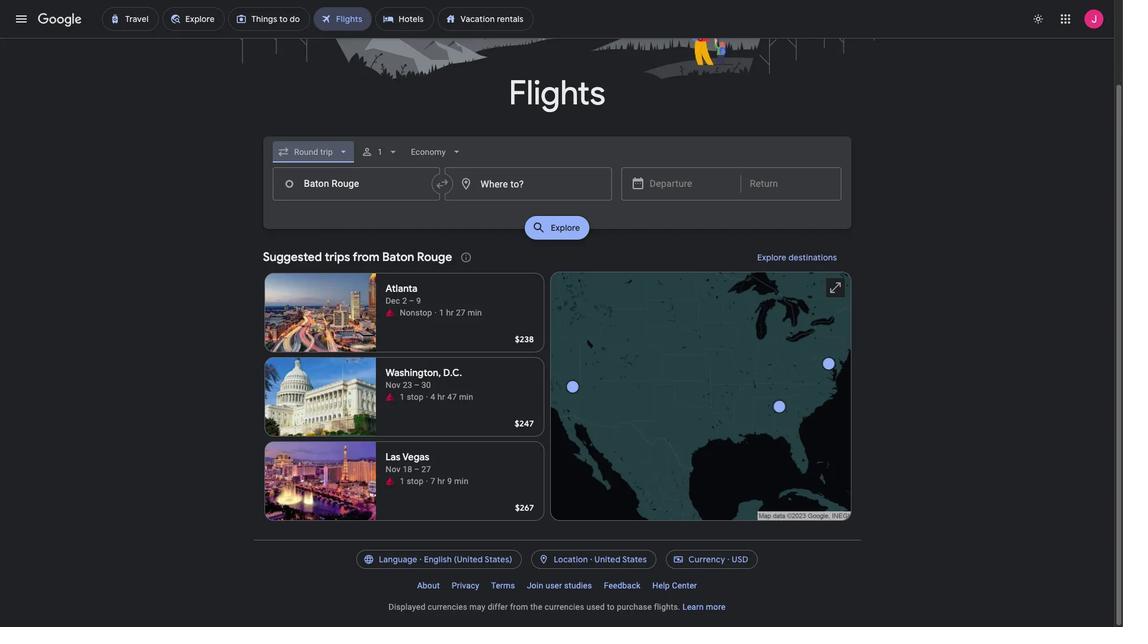 Task type: locate. For each thing, give the bounding box(es) containing it.
0 vertical spatial stop
[[407, 392, 424, 402]]

united
[[595, 554, 621, 565]]

explore down where to? text box
[[551, 222, 580, 233]]

 image left the 7
[[426, 475, 428, 487]]

hr for washington, d.c.
[[438, 392, 445, 402]]

purchase
[[617, 602, 652, 612]]

0 vertical spatial from
[[353, 250, 380, 265]]

explore inside suggested trips from baton rouge region
[[757, 252, 787, 263]]

1 vertical spatial from
[[510, 602, 528, 612]]

1 delta image from the top
[[386, 308, 395, 317]]

0 vertical spatial hr
[[446, 308, 454, 317]]

currencies down join user studies link on the bottom
[[545, 602, 585, 612]]

delta image
[[386, 476, 395, 486]]

4 hr 47 min
[[431, 392, 473, 402]]

min right 27
[[468, 308, 482, 317]]

0 vertical spatial explore
[[551, 222, 580, 233]]

currencies down the privacy
[[428, 602, 468, 612]]

las vegas nov 18 – 27
[[386, 451, 431, 474]]

1
[[378, 147, 383, 157], [439, 308, 444, 317], [400, 392, 405, 402], [400, 476, 405, 486]]

nov down washington,
[[386, 380, 401, 390]]

nov inside las vegas nov 18 – 27
[[386, 464, 401, 474]]

hr left 27
[[446, 308, 454, 317]]

terms link
[[485, 576, 521, 595]]

explore inside flight search box
[[551, 222, 580, 233]]

delta image for atlanta
[[386, 308, 395, 317]]

min right '47'
[[459, 392, 473, 402]]

1 stop down 18 – 27
[[400, 476, 424, 486]]

4
[[431, 392, 436, 402]]

 image
[[426, 391, 428, 403]]

delta image down washington,
[[386, 392, 395, 402]]

 image
[[435, 307, 437, 319], [426, 475, 428, 487]]

explore left destinations
[[757, 252, 787, 263]]

1 1 stop from the top
[[400, 392, 424, 402]]

explore for explore destinations
[[757, 252, 787, 263]]

1 vertical spatial explore
[[757, 252, 787, 263]]

currencies
[[428, 602, 468, 612], [545, 602, 585, 612]]

hr for atlanta
[[446, 308, 454, 317]]

stop for las
[[407, 476, 424, 486]]

location
[[554, 554, 588, 565]]

nov
[[386, 380, 401, 390], [386, 464, 401, 474]]

min for atlanta
[[468, 308, 482, 317]]

2 vertical spatial min
[[454, 476, 469, 486]]

explore
[[551, 222, 580, 233], [757, 252, 787, 263]]

238 US dollars text field
[[515, 334, 534, 345]]

hr
[[446, 308, 454, 317], [438, 392, 445, 402], [438, 476, 445, 486]]

0 horizontal spatial  image
[[426, 475, 428, 487]]

delta image down dec
[[386, 308, 395, 317]]

1 vertical spatial min
[[459, 392, 473, 402]]

destinations
[[789, 252, 837, 263]]

247 US dollars text field
[[515, 418, 534, 429]]

1 vertical spatial 1 stop
[[400, 476, 424, 486]]

2 nov from the top
[[386, 464, 401, 474]]

nov down las
[[386, 464, 401, 474]]

learn
[[683, 602, 704, 612]]

$238
[[515, 334, 534, 345]]

None field
[[273, 141, 354, 163], [406, 141, 467, 163], [273, 141, 354, 163], [406, 141, 467, 163]]

min
[[468, 308, 482, 317], [459, 392, 473, 402], [454, 476, 469, 486]]

stop down the '23 – 30' at the bottom
[[407, 392, 424, 402]]

1 vertical spatial nov
[[386, 464, 401, 474]]

hr for las vegas
[[438, 476, 445, 486]]

from right trips
[[353, 250, 380, 265]]

displayed
[[389, 602, 426, 612]]

$247
[[515, 418, 534, 429]]

join
[[527, 581, 544, 590]]

$267
[[515, 502, 534, 513]]

join user studies
[[527, 581, 592, 590]]

none text field inside flight search box
[[273, 167, 440, 201]]

join user studies link
[[521, 576, 598, 595]]

from inside suggested trips from baton rouge region
[[353, 250, 380, 265]]

0 vertical spatial nov
[[386, 380, 401, 390]]

explore button
[[525, 216, 590, 240]]

1 stop from the top
[[407, 392, 424, 402]]

nov for las
[[386, 464, 401, 474]]

1 vertical spatial delta image
[[386, 392, 395, 402]]

1 vertical spatial stop
[[407, 476, 424, 486]]

hr right the 7
[[438, 476, 445, 486]]

privacy link
[[446, 576, 485, 595]]

nonstop
[[400, 308, 432, 317]]

None text field
[[273, 167, 440, 201]]

0 vertical spatial delta image
[[386, 308, 395, 317]]

1 horizontal spatial explore
[[757, 252, 787, 263]]

1 horizontal spatial from
[[510, 602, 528, 612]]

23 – 30
[[403, 380, 431, 390]]

1 vertical spatial  image
[[426, 475, 428, 487]]

1 button
[[356, 138, 404, 166]]

0 vertical spatial 1 stop
[[400, 392, 424, 402]]

united states
[[595, 554, 647, 565]]

27
[[456, 308, 466, 317]]

from
[[353, 250, 380, 265], [510, 602, 528, 612]]

0 horizontal spatial from
[[353, 250, 380, 265]]

help center
[[653, 581, 697, 590]]

1 horizontal spatial  image
[[435, 307, 437, 319]]

 image right nonstop
[[435, 307, 437, 319]]

0 vertical spatial  image
[[435, 307, 437, 319]]

flights
[[509, 72, 606, 114]]

stop down 18 – 27
[[407, 476, 424, 486]]

1 stop for washington,
[[400, 392, 424, 402]]

explore for explore
[[551, 222, 580, 233]]

47
[[447, 392, 457, 402]]

suggested trips from baton rouge
[[263, 250, 452, 265]]

nov inside washington, d.c. nov 23 – 30
[[386, 380, 401, 390]]

2 1 stop from the top
[[400, 476, 424, 486]]

more
[[706, 602, 726, 612]]

usd
[[732, 554, 749, 565]]

0 horizontal spatial currencies
[[428, 602, 468, 612]]

hr right 4
[[438, 392, 445, 402]]

0 horizontal spatial explore
[[551, 222, 580, 233]]

1 nov from the top
[[386, 380, 401, 390]]

delta image
[[386, 308, 395, 317], [386, 392, 395, 402]]

from left the
[[510, 602, 528, 612]]

baton
[[382, 250, 414, 265]]

flights.
[[654, 602, 681, 612]]

stop
[[407, 392, 424, 402], [407, 476, 424, 486]]

2 delta image from the top
[[386, 392, 395, 402]]

feedback link
[[598, 576, 647, 595]]

las
[[386, 451, 401, 463]]

1 stop for las
[[400, 476, 424, 486]]

2 stop from the top
[[407, 476, 424, 486]]

 image for atlanta
[[435, 307, 437, 319]]

2 vertical spatial hr
[[438, 476, 445, 486]]

0 vertical spatial min
[[468, 308, 482, 317]]

1 stop
[[400, 392, 424, 402], [400, 476, 424, 486]]

trips
[[325, 250, 350, 265]]

min right 9
[[454, 476, 469, 486]]

change appearance image
[[1024, 5, 1053, 33]]

1 horizontal spatial currencies
[[545, 602, 585, 612]]

1 stop down the '23 – 30' at the bottom
[[400, 392, 424, 402]]

used
[[587, 602, 605, 612]]

1 vertical spatial hr
[[438, 392, 445, 402]]

states
[[623, 554, 647, 565]]



Task type: describe. For each thing, give the bounding box(es) containing it.
about
[[417, 581, 440, 590]]

help center link
[[647, 576, 703, 595]]

displayed currencies may differ from the currencies used to purchase flights. learn more
[[389, 602, 726, 612]]

washington, d.c. nov 23 – 30
[[386, 367, 462, 390]]

terms
[[491, 581, 515, 590]]

states)
[[485, 554, 512, 565]]

currency
[[689, 554, 726, 565]]

7
[[431, 476, 436, 486]]

atlanta
[[386, 283, 418, 295]]

to
[[607, 602, 615, 612]]

18 – 27
[[403, 464, 431, 474]]

Departure text field
[[650, 168, 732, 200]]

center
[[672, 581, 697, 590]]

suggested trips from baton rouge region
[[263, 243, 852, 526]]

2 – 9
[[402, 296, 421, 306]]

explore destinations button
[[743, 243, 852, 272]]

9
[[447, 476, 452, 486]]

1 currencies from the left
[[428, 602, 468, 612]]

washington,
[[386, 367, 441, 379]]

267 US dollars text field
[[515, 502, 534, 513]]

d.c.
[[443, 367, 462, 379]]

help
[[653, 581, 670, 590]]

stop for washington,
[[407, 392, 424, 402]]

delta image for washington, d.c.
[[386, 392, 395, 402]]

language
[[379, 554, 418, 565]]

Flight search field
[[254, 136, 861, 243]]

 image for las vegas
[[426, 475, 428, 487]]

differ
[[488, 602, 508, 612]]

nov for washington,
[[386, 380, 401, 390]]

min for washington, d.c.
[[459, 392, 473, 402]]

the
[[531, 602, 543, 612]]

learn more link
[[683, 602, 726, 612]]

english (united states)
[[424, 554, 512, 565]]

rouge
[[417, 250, 452, 265]]

vegas
[[403, 451, 430, 463]]

main menu image
[[14, 12, 28, 26]]

suggested
[[263, 250, 322, 265]]

dec
[[386, 296, 400, 306]]

Where to? text field
[[445, 167, 612, 201]]

atlanta dec 2 – 9
[[386, 283, 421, 306]]

feedback
[[604, 581, 641, 590]]

english
[[424, 554, 452, 565]]

1 inside 1 popup button
[[378, 147, 383, 157]]

about link
[[411, 576, 446, 595]]

privacy
[[452, 581, 480, 590]]

7 hr 9 min
[[431, 476, 469, 486]]

min for las vegas
[[454, 476, 469, 486]]

1 hr 27 min
[[439, 308, 482, 317]]

(united
[[454, 554, 483, 565]]

explore destinations
[[757, 252, 837, 263]]

may
[[470, 602, 486, 612]]

2 currencies from the left
[[545, 602, 585, 612]]

studies
[[564, 581, 592, 590]]

user
[[546, 581, 562, 590]]

Return text field
[[750, 168, 832, 200]]



Task type: vqa. For each thing, say whether or not it's contained in the screenshot.


